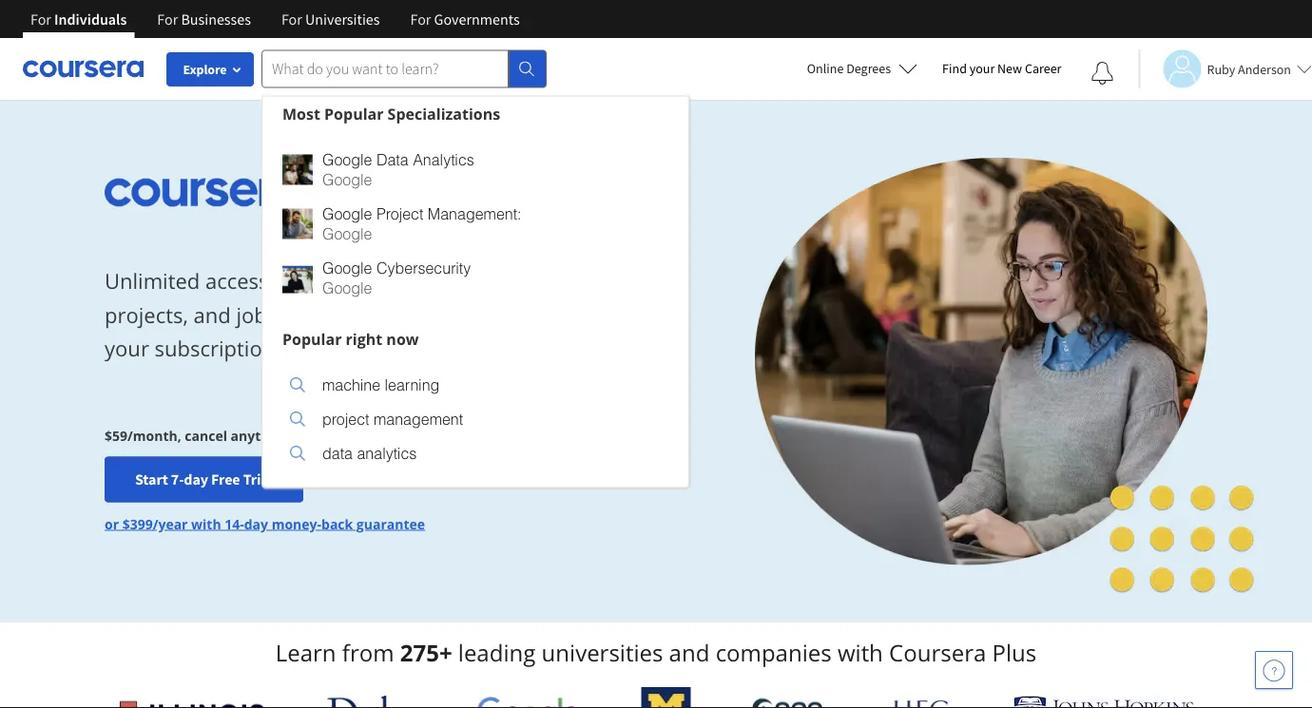 Task type: describe. For each thing, give the bounding box(es) containing it.
sas image
[[752, 699, 825, 709]]

$399
[[122, 515, 153, 533]]

coursera image
[[23, 54, 144, 84]]

analytics
[[413, 151, 474, 168]]

university of illinois at urbana-champaign image
[[118, 699, 266, 709]]

3 google from the top
[[322, 205, 372, 223]]

day inside start 7-day free trial button
[[184, 470, 208, 489]]

ready
[[274, 301, 329, 329]]

7-
[[171, 470, 184, 489]]

anytime
[[231, 426, 286, 445]]

analytics
[[357, 445, 417, 462]]

1 horizontal spatial with
[[838, 638, 884, 669]]

data
[[322, 445, 353, 462]]

for universities
[[282, 10, 380, 29]]

in
[[669, 301, 687, 329]]

management:
[[428, 205, 522, 223]]

duke university image
[[328, 696, 416, 709]]

your inside unlimited access to 7,000+ world-class courses, hands-on projects, and job-ready certificate programs—all included in your subscription
[[105, 334, 149, 363]]

find
[[943, 60, 967, 77]]

suggestion image image down most
[[283, 155, 313, 185]]

project
[[322, 410, 370, 428]]

275+
[[400, 638, 452, 669]]

$59
[[105, 426, 127, 445]]

governments
[[434, 10, 520, 29]]

ruby
[[1208, 60, 1236, 78]]

popular right now
[[283, 329, 419, 349]]

leading
[[458, 638, 536, 669]]

5 google from the top
[[322, 259, 372, 277]]

most popular specializations
[[283, 103, 501, 124]]

suggestion image image right anytime
[[290, 412, 305, 427]]

machine
[[322, 376, 381, 394]]

7,000+
[[300, 267, 365, 296]]

1 vertical spatial day
[[244, 515, 268, 533]]

coursera
[[890, 638, 987, 669]]

14-
[[225, 515, 244, 533]]

project
[[377, 205, 424, 223]]

universities
[[542, 638, 663, 669]]

0 vertical spatial your
[[970, 60, 995, 77]]

for for governments
[[410, 10, 431, 29]]

subscription
[[155, 334, 275, 363]]

ruby anderson button
[[1139, 50, 1313, 88]]

data
[[377, 151, 409, 168]]

suggestion image image left machine
[[290, 378, 305, 393]]

anderson
[[1239, 60, 1292, 78]]

guarantee
[[357, 515, 425, 533]]

courses,
[[485, 267, 566, 296]]

career
[[1025, 60, 1062, 77]]

1 vertical spatial and
[[669, 638, 710, 669]]

degrees
[[847, 60, 891, 77]]

back
[[322, 515, 353, 533]]

plus
[[993, 638, 1037, 669]]

learn from 275+ leading universities and companies with coursera plus
[[276, 638, 1037, 669]]

hec paris image
[[886, 694, 953, 709]]

google cybersecurity google
[[322, 259, 471, 297]]

start 7-day free trial button
[[105, 457, 304, 503]]

explore
[[183, 61, 227, 78]]

now
[[387, 329, 419, 349]]

online degrees
[[807, 60, 891, 77]]

for businesses
[[157, 10, 251, 29]]

for for universities
[[282, 10, 302, 29]]

suggestion image image up ready on the left top
[[283, 263, 313, 293]]

or
[[105, 515, 119, 533]]

list box for most popular specializations
[[263, 131, 689, 322]]

list box for popular right now
[[263, 356, 689, 488]]

cancel
[[185, 426, 227, 445]]

2 google from the top
[[322, 171, 372, 188]]

0 horizontal spatial with
[[191, 515, 221, 533]]

suggestion image image left data
[[290, 446, 305, 461]]

for for individuals
[[30, 10, 51, 29]]

trial
[[243, 470, 273, 489]]

none search field containing most popular specializations
[[262, 50, 690, 489]]



Task type: vqa. For each thing, say whether or not it's contained in the screenshot.
work
no



Task type: locate. For each thing, give the bounding box(es) containing it.
list box containing google data analytics
[[263, 131, 689, 322]]

from
[[342, 638, 394, 669]]

popular left right
[[283, 329, 342, 349]]

popular
[[324, 103, 384, 124], [283, 329, 342, 349]]

for for businesses
[[157, 10, 178, 29]]

3 for from the left
[[282, 10, 302, 29]]

specializations
[[388, 103, 501, 124]]

4 google from the top
[[322, 225, 372, 243]]

class
[[432, 267, 479, 296]]

day left money-
[[244, 515, 268, 533]]

$59 /month, cancel anytime
[[105, 426, 286, 445]]

popular right most
[[324, 103, 384, 124]]

6 google from the top
[[322, 279, 372, 297]]

learning
[[385, 376, 440, 394]]

find your new career link
[[933, 57, 1072, 81]]

suggestion image image down "coursera plus" image
[[283, 209, 313, 239]]

your
[[970, 60, 995, 77], [105, 334, 149, 363]]

data analytics
[[322, 445, 417, 462]]

and
[[194, 301, 231, 329], [669, 638, 710, 669]]

1 list box from the top
[[263, 131, 689, 322]]

start 7-day free trial
[[135, 470, 273, 489]]

projects,
[[105, 301, 188, 329]]

for individuals
[[30, 10, 127, 29]]

help center image
[[1263, 659, 1286, 682]]

1 vertical spatial with
[[838, 638, 884, 669]]

list box
[[263, 131, 689, 322], [263, 356, 689, 488]]

start
[[135, 470, 168, 489]]

for left "universities"
[[282, 10, 302, 29]]

machine learning
[[322, 376, 440, 394]]

programs—all
[[436, 301, 574, 329]]

0 horizontal spatial and
[[194, 301, 231, 329]]

What do you want to learn? text field
[[262, 50, 509, 88]]

show notifications image
[[1092, 62, 1114, 85]]

learn
[[276, 638, 336, 669]]

day
[[184, 470, 208, 489], [244, 515, 268, 533]]

hands-
[[571, 267, 638, 296]]

None search field
[[262, 50, 690, 489]]

money-
[[272, 515, 322, 533]]

new
[[998, 60, 1023, 77]]

johns hopkins university image
[[1014, 696, 1195, 709]]

to
[[274, 267, 294, 296]]

1 vertical spatial list box
[[263, 356, 689, 488]]

google data analytics google
[[322, 151, 474, 188]]

for governments
[[410, 10, 520, 29]]

google project management: google
[[322, 205, 522, 243]]

explore button
[[166, 52, 254, 87]]

management
[[374, 410, 463, 428]]

1 vertical spatial your
[[105, 334, 149, 363]]

0 horizontal spatial your
[[105, 334, 149, 363]]

world-
[[370, 267, 432, 296]]

/year
[[153, 515, 188, 533]]

online degrees button
[[792, 48, 933, 89]]

your right find
[[970, 60, 995, 77]]

1 horizontal spatial and
[[669, 638, 710, 669]]

google image
[[477, 696, 580, 709]]

and up subscription
[[194, 301, 231, 329]]

ruby anderson
[[1208, 60, 1292, 78]]

certificate
[[335, 301, 431, 329]]

most
[[283, 103, 320, 124]]

with
[[191, 515, 221, 533], [838, 638, 884, 669]]

2 list box from the top
[[263, 356, 689, 488]]

0 vertical spatial list box
[[263, 131, 689, 322]]

universities
[[305, 10, 380, 29]]

for left governments
[[410, 10, 431, 29]]

project management
[[322, 410, 463, 428]]

individuals
[[54, 10, 127, 29]]

4 for from the left
[[410, 10, 431, 29]]

access
[[205, 267, 269, 296]]

0 vertical spatial day
[[184, 470, 208, 489]]

1 google from the top
[[322, 151, 372, 168]]

right
[[346, 329, 383, 349]]

0 vertical spatial popular
[[324, 103, 384, 124]]

your down projects,
[[105, 334, 149, 363]]

online
[[807, 60, 844, 77]]

for left businesses
[[157, 10, 178, 29]]

job-
[[236, 301, 274, 329]]

with left 14- at the bottom left of the page
[[191, 515, 221, 533]]

with left coursera
[[838, 638, 884, 669]]

0 vertical spatial with
[[191, 515, 221, 533]]

0 vertical spatial and
[[194, 301, 231, 329]]

0 horizontal spatial day
[[184, 470, 208, 489]]

1 horizontal spatial day
[[244, 515, 268, 533]]

unlimited access to 7,000+ world-class courses, hands-on projects, and job-ready certificate programs—all included in your subscription
[[105, 267, 687, 363]]

1 for from the left
[[30, 10, 51, 29]]

banner navigation
[[15, 0, 535, 38]]

for left "individuals"
[[30, 10, 51, 29]]

cybersecurity
[[377, 259, 471, 277]]

2 for from the left
[[157, 10, 178, 29]]

google
[[322, 151, 372, 168], [322, 171, 372, 188], [322, 205, 372, 223], [322, 225, 372, 243], [322, 259, 372, 277], [322, 279, 372, 297]]

companies
[[716, 638, 832, 669]]

businesses
[[181, 10, 251, 29]]

find your new career
[[943, 60, 1062, 77]]

and up university of michigan image
[[669, 638, 710, 669]]

list box containing machine learning
[[263, 356, 689, 488]]

included
[[580, 301, 663, 329]]

free
[[211, 470, 240, 489]]

unlimited
[[105, 267, 200, 296]]

1 horizontal spatial your
[[970, 60, 995, 77]]

autocomplete results list box
[[262, 96, 690, 489]]

on
[[638, 267, 663, 296]]

and inside unlimited access to 7,000+ world-class courses, hands-on projects, and job-ready certificate programs—all included in your subscription
[[194, 301, 231, 329]]

university of michigan image
[[641, 688, 691, 709]]

day left free
[[184, 470, 208, 489]]

/month,
[[127, 426, 181, 445]]

or $399 /year with 14-day money-back guarantee
[[105, 515, 425, 533]]

1 vertical spatial popular
[[283, 329, 342, 349]]

for
[[30, 10, 51, 29], [157, 10, 178, 29], [282, 10, 302, 29], [410, 10, 431, 29]]

suggestion image image
[[283, 155, 313, 185], [283, 209, 313, 239], [283, 263, 313, 293], [290, 378, 305, 393], [290, 412, 305, 427], [290, 446, 305, 461]]

coursera plus image
[[105, 179, 394, 207]]



